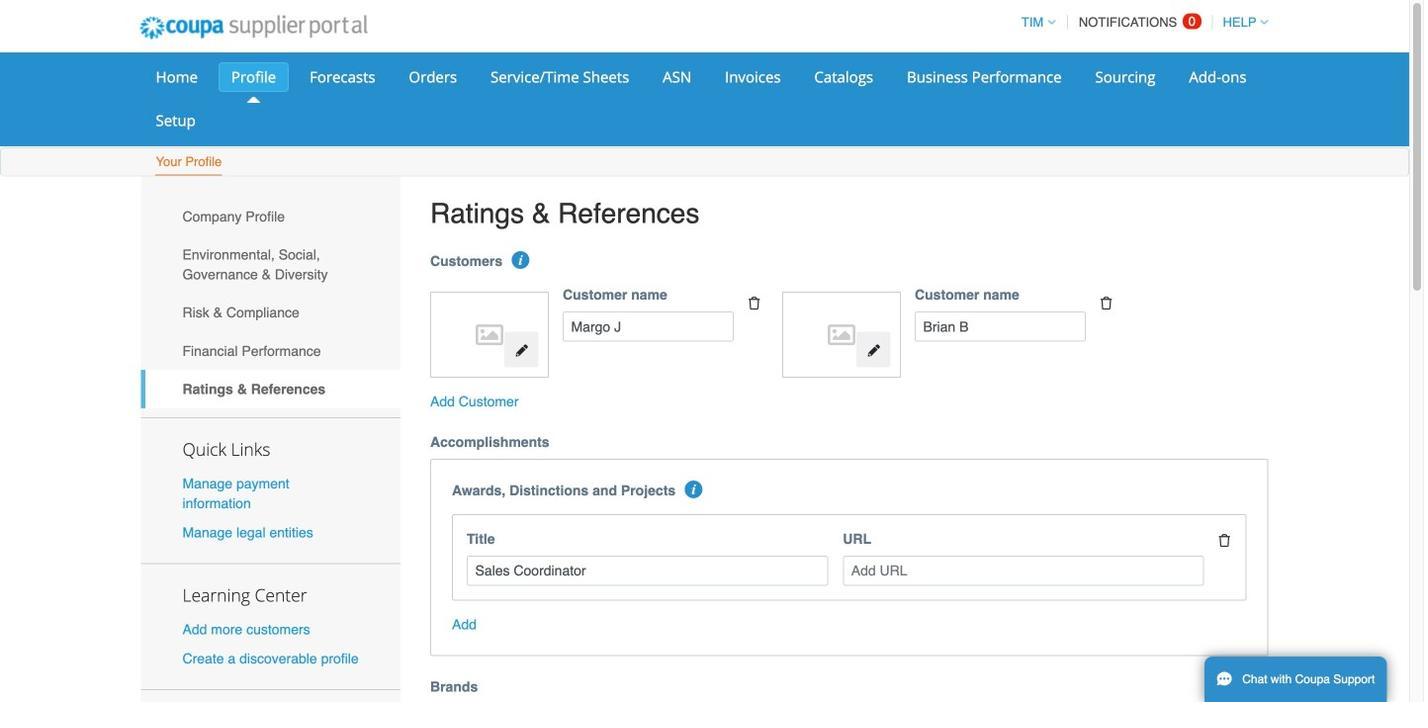 Task type: locate. For each thing, give the bounding box(es) containing it.
1 horizontal spatial additional information image
[[685, 481, 703, 499]]

None text field
[[915, 312, 1086, 342]]

1 change image image from the left
[[515, 344, 529, 358]]

change image image
[[515, 344, 529, 358], [867, 344, 881, 358]]

logo image
[[441, 302, 539, 368], [793, 302, 891, 368]]

2 change image image from the left
[[867, 344, 881, 358]]

0 vertical spatial additional information image
[[512, 251, 530, 269]]

0 horizontal spatial change image image
[[515, 344, 529, 358]]

additional information image
[[512, 251, 530, 269], [685, 481, 703, 499]]

None text field
[[563, 312, 734, 342]]

navigation
[[1013, 3, 1269, 42]]

Add URL text field
[[843, 556, 1205, 586]]

1 horizontal spatial logo image
[[793, 302, 891, 368]]

0 horizontal spatial logo image
[[441, 302, 539, 368]]

0 horizontal spatial additional information image
[[512, 251, 530, 269]]

1 vertical spatial additional information image
[[685, 481, 703, 499]]

1 horizontal spatial change image image
[[867, 344, 881, 358]]

1 logo image from the left
[[441, 302, 539, 368]]



Task type: vqa. For each thing, say whether or not it's contained in the screenshot.
left Additional Information icon
yes



Task type: describe. For each thing, give the bounding box(es) containing it.
coupa supplier portal image
[[126, 3, 381, 52]]

2 logo image from the left
[[793, 302, 891, 368]]

change image image for second logo from right
[[515, 344, 529, 358]]

change image image for second logo
[[867, 344, 881, 358]]

Add title text field
[[467, 556, 828, 586]]



